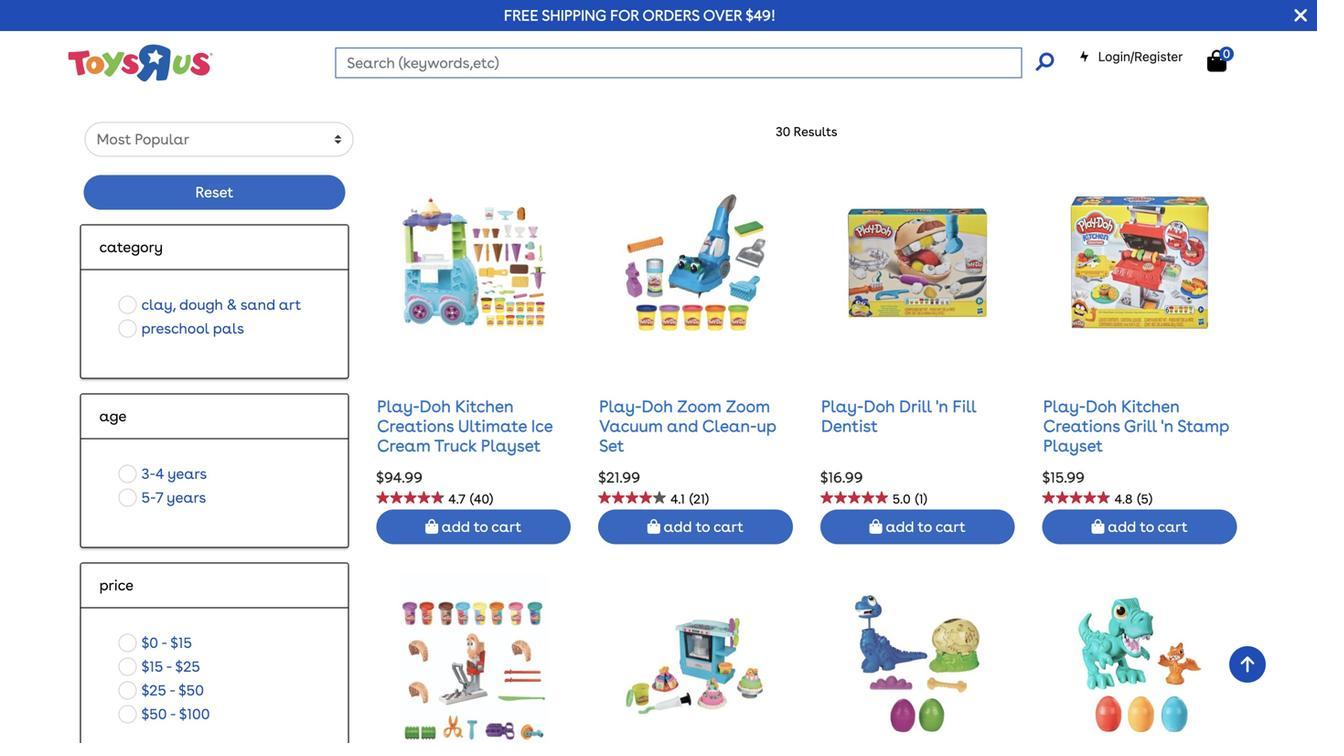 Task type: vqa. For each thing, say whether or not it's contained in the screenshot.
the Cookies Settings
no



Task type: describe. For each thing, give the bounding box(es) containing it.
$15.99
[[1043, 469, 1085, 487]]

cream
[[377, 436, 431, 456]]

5-7 years
[[141, 489, 206, 507]]

3-
[[141, 465, 156, 483]]

clay, dough & sand art
[[141, 296, 301, 314]]

sand
[[240, 296, 275, 314]]

doh for play-doh kitchen creations grill 'n stamp playset
[[1086, 397, 1117, 417]]

cart for play-doh drill 'n fill dentist
[[936, 518, 966, 536]]

ice
[[531, 417, 553, 436]]

$15 inside button
[[141, 658, 163, 676]]

$25 - $50
[[141, 682, 204, 700]]

$0 - $15 button
[[113, 632, 198, 655]]

play- for play-doh zoom zoom vacuum and clean-up set
[[599, 397, 642, 417]]

grill
[[1124, 417, 1157, 436]]

dough
[[179, 296, 223, 314]]

drill
[[900, 397, 932, 417]]

5-7 years button
[[113, 486, 212, 510]]

3-4 years
[[141, 465, 207, 483]]

play- for play-doh drill 'n fill dentist
[[821, 397, 864, 417]]

$15 inside button
[[170, 634, 192, 652]]

category
[[99, 238, 163, 256]]

$0 - $15
[[141, 634, 192, 652]]

free
[[504, 6, 539, 24]]

to for play-doh kitchen creations ultimate ice cream truck playset toy
[[474, 518, 488, 536]]

creations for truck
[[377, 417, 454, 436]]

3-4 years button
[[113, 462, 212, 486]]

kitchen for grill
[[1122, 397, 1180, 417]]

preschool
[[141, 320, 209, 338]]

$94.99
[[376, 469, 423, 487]]

category element
[[99, 236, 330, 258]]

add for play-doh drill 'n fill dentist
[[886, 518, 914, 536]]

play-doh kitchen creations ultimate ice cream truck playset toy image
[[398, 171, 549, 355]]

$25 inside button
[[141, 682, 166, 700]]

close button image
[[1295, 5, 1307, 26]]

- for $0
[[161, 634, 167, 652]]

for
[[610, 6, 639, 24]]

(21)
[[690, 492, 709, 507]]

play-doh zoom zoom vacuum and clean-up set image
[[621, 171, 771, 355]]

dentist
[[821, 417, 878, 436]]

toy
[[377, 456, 406, 476]]

kitchen for ultimate
[[455, 397, 514, 417]]

results
[[794, 124, 838, 139]]

$50 inside button
[[141, 706, 167, 724]]

years for 5-7 years
[[167, 489, 206, 507]]

$100
[[179, 706, 210, 724]]

4
[[155, 465, 164, 483]]

play-doh kitchen creations grill 'n stamp playset link
[[1044, 397, 1230, 456]]

play-doh
[[575, 2, 742, 46]]

add to cart button for play-doh drill 'n fill dentist
[[821, 510, 1015, 545]]

shopping bag image inside product-tab tab panel
[[426, 520, 438, 534]]

$16.99
[[821, 469, 863, 487]]

5-
[[141, 489, 156, 507]]

play-doh kitchen creations ultimate ice cream truck playset toy link
[[377, 397, 553, 476]]

reset
[[195, 183, 234, 201]]

Enter Keyword or Item No. search field
[[335, 48, 1022, 78]]

shopping bag image for play-doh drill 'n fill dentist
[[870, 520, 883, 534]]

4.8
[[1115, 492, 1133, 507]]

5.0 (1)
[[893, 492, 928, 507]]

'n inside play-doh kitchen creations grill 'n stamp playset
[[1162, 417, 1174, 436]]

pals
[[213, 320, 244, 338]]

add to cart button for play-doh zoom zoom vacuum and clean-up set
[[598, 510, 793, 545]]

play-doh kitchen creations rising cake oven play set image
[[621, 572, 771, 744]]

toys r us image
[[66, 42, 213, 84]]

shopping bag image inside 0 link
[[1208, 50, 1227, 72]]

fill
[[953, 397, 977, 417]]

4.8 (5)
[[1115, 492, 1153, 507]]

add to cart for play-doh drill 'n fill dentist
[[883, 518, 966, 536]]

reset button
[[84, 175, 345, 210]]

4.1 (21)
[[671, 492, 709, 507]]

&
[[227, 296, 237, 314]]

orders
[[643, 6, 700, 24]]

$25 inside button
[[175, 658, 200, 676]]

login/register
[[1099, 49, 1183, 64]]

play-doh kitchen creations grill 'n stamp playset image
[[1065, 171, 1215, 355]]

7
[[155, 489, 163, 507]]

(1)
[[916, 492, 928, 507]]

(5)
[[1138, 492, 1153, 507]]

30
[[776, 124, 791, 139]]

over
[[703, 6, 742, 24]]

doh for play-doh zoom zoom vacuum and clean-up set
[[642, 397, 673, 417]]

set
[[599, 436, 624, 456]]

cart for play-doh kitchen creations grill 'n stamp playset
[[1158, 518, 1188, 536]]

up
[[757, 417, 776, 436]]



Task type: locate. For each thing, give the bounding box(es) containing it.
'n inside play-doh drill 'n fill dentist
[[936, 397, 949, 417]]

creations up "cream"
[[377, 417, 454, 436]]

4.1
[[671, 492, 685, 507]]

2 kitchen from the left
[[1122, 397, 1180, 417]]

1 horizontal spatial zoom
[[726, 397, 771, 417]]

years down 3-4 years
[[167, 489, 206, 507]]

years inside button
[[168, 465, 207, 483]]

play-doh kitchen creations grill 'n stamp playset
[[1044, 397, 1230, 456]]

to down (1)
[[918, 518, 932, 536]]

1 vertical spatial $25
[[141, 682, 166, 700]]

2 playset from the left
[[1044, 436, 1103, 456]]

play- inside play-doh drill 'n fill dentist
[[821, 397, 864, 417]]

ultimate
[[458, 417, 527, 436]]

play-doh kitchen creations ultimate ice cream truck playset toy $94.99
[[376, 397, 553, 487]]

4.7
[[449, 492, 466, 507]]

4 cart from the left
[[1158, 518, 1188, 536]]

3 to from the left
[[918, 518, 932, 536]]

4 add to cart from the left
[[1105, 518, 1188, 536]]

0 vertical spatial $50
[[179, 682, 204, 700]]

0 horizontal spatial $50
[[141, 706, 167, 724]]

$50 - $100
[[141, 706, 210, 724]]

play-doh dino crew crunchin' t-rex image
[[1065, 572, 1215, 744]]

cart
[[492, 518, 522, 536], [714, 518, 744, 536], [936, 518, 966, 536], [1158, 518, 1188, 536]]

price
[[99, 577, 134, 595]]

to down (5)
[[1140, 518, 1155, 536]]

0 horizontal spatial $15
[[141, 658, 163, 676]]

1 horizontal spatial $25
[[175, 658, 200, 676]]

2 shopping bag image from the left
[[870, 520, 883, 534]]

zoom up and
[[677, 397, 722, 417]]

play-doh dino crew growin' tall bronto image
[[843, 572, 993, 744]]

to for play-doh kitchen creations grill 'n stamp playset
[[1140, 518, 1155, 536]]

add to cart down "(40)"
[[438, 518, 522, 536]]

kitchen inside play-doh kitchen creations ultimate ice cream truck playset toy $94.99
[[455, 397, 514, 417]]

preschool pals
[[141, 320, 244, 338]]

doh inside play-doh kitchen creations grill 'n stamp playset
[[1086, 397, 1117, 417]]

playset inside play-doh kitchen creations ultimate ice cream truck playset toy $94.99
[[481, 436, 541, 456]]

- inside $15 - $25 button
[[166, 658, 172, 676]]

0 horizontal spatial creations
[[377, 417, 454, 436]]

play-doh zoom zoom vacuum and clean-up set
[[599, 397, 776, 456]]

0 horizontal spatial $25
[[141, 682, 166, 700]]

1 cart from the left
[[492, 518, 522, 536]]

shipping
[[542, 6, 607, 24]]

1 vertical spatial years
[[167, 489, 206, 507]]

creations up $15.99
[[1044, 417, 1120, 436]]

add to cart button for play-doh kitchen creations ultimate ice cream truck playset toy
[[376, 510, 571, 545]]

3 cart from the left
[[936, 518, 966, 536]]

play-doh drill 'n fill dentist image
[[843, 171, 993, 355]]

- for $15
[[166, 658, 172, 676]]

$15
[[170, 634, 192, 652], [141, 658, 163, 676]]

doh inside play-doh drill 'n fill dentist
[[864, 397, 895, 417]]

0 horizontal spatial shopping bag image
[[648, 520, 660, 534]]

$49!
[[746, 6, 776, 24]]

shopping bag image
[[1208, 50, 1227, 72], [426, 520, 438, 534]]

$25 - $50 button
[[113, 679, 210, 703]]

add to cart button down (5)
[[1043, 510, 1237, 545]]

0 horizontal spatial playset
[[481, 436, 541, 456]]

add to cart for play-doh zoom zoom vacuum and clean-up set
[[660, 518, 744, 536]]

play-doh crazy cuts stylist image
[[398, 572, 549, 744]]

- for $25
[[170, 682, 175, 700]]

0 horizontal spatial kitchen
[[455, 397, 514, 417]]

0 horizontal spatial zoom
[[677, 397, 722, 417]]

playset inside play-doh kitchen creations grill 'n stamp playset
[[1044, 436, 1103, 456]]

add to cart down (5)
[[1105, 518, 1188, 536]]

shopping bag image
[[648, 520, 660, 534], [870, 520, 883, 534], [1092, 520, 1105, 534]]

1 to from the left
[[474, 518, 488, 536]]

0
[[1223, 46, 1231, 61]]

price element
[[99, 575, 330, 597]]

'n left fill
[[936, 397, 949, 417]]

1 zoom from the left
[[677, 397, 722, 417]]

shopping bag image for play-doh kitchen creations grill 'n stamp playset
[[1092, 520, 1105, 534]]

1 add to cart from the left
[[438, 518, 522, 536]]

playset up $15.99
[[1044, 436, 1103, 456]]

add
[[442, 518, 470, 536], [664, 518, 692, 536], [886, 518, 914, 536], [1108, 518, 1137, 536]]

kitchen up grill at right
[[1122, 397, 1180, 417]]

1 vertical spatial shopping bag image
[[426, 520, 438, 534]]

kitchen up ultimate
[[455, 397, 514, 417]]

2 add from the left
[[664, 518, 692, 536]]

1 horizontal spatial shopping bag image
[[870, 520, 883, 534]]

1 add from the left
[[442, 518, 470, 536]]

kitchen inside play-doh kitchen creations grill 'n stamp playset
[[1122, 397, 1180, 417]]

0 vertical spatial shopping bag image
[[1208, 50, 1227, 72]]

doh inside the play-doh zoom zoom vacuum and clean-up set
[[642, 397, 673, 417]]

doh for play-doh kitchen creations ultimate ice cream truck playset toy $94.99
[[420, 397, 451, 417]]

$50 down $25 - $50 button
[[141, 706, 167, 724]]

zoom up the up
[[726, 397, 771, 417]]

to for play-doh drill 'n fill dentist
[[918, 518, 932, 536]]

1 shopping bag image from the left
[[648, 520, 660, 534]]

- for $50
[[170, 706, 176, 724]]

product-tab tab panel
[[66, 122, 1254, 744]]

zoom
[[677, 397, 722, 417], [726, 397, 771, 417]]

3 add to cart button from the left
[[821, 510, 1015, 545]]

add down 4.7
[[442, 518, 470, 536]]

0 horizontal spatial shopping bag image
[[426, 520, 438, 534]]

play- for play-doh kitchen creations ultimate ice cream truck playset toy $94.99
[[377, 397, 420, 417]]

$15 - $25
[[141, 658, 200, 676]]

4 to from the left
[[1140, 518, 1155, 536]]

$50 up $100
[[179, 682, 204, 700]]

age element
[[99, 406, 330, 428]]

2 to from the left
[[696, 518, 710, 536]]

3 shopping bag image from the left
[[1092, 520, 1105, 534]]

creations inside play-doh kitchen creations ultimate ice cream truck playset toy $94.99
[[377, 417, 454, 436]]

kitchen
[[455, 397, 514, 417], [1122, 397, 1180, 417]]

add to cart down (1)
[[883, 518, 966, 536]]

add down 5.0
[[886, 518, 914, 536]]

cart for play-doh kitchen creations ultimate ice cream truck playset toy
[[492, 518, 522, 536]]

- down $15 - $25
[[170, 682, 175, 700]]

play- inside play-doh kitchen creations ultimate ice cream truck playset toy $94.99
[[377, 397, 420, 417]]

age
[[99, 408, 127, 425]]

2 cart from the left
[[714, 518, 744, 536]]

0 vertical spatial $15
[[170, 634, 192, 652]]

'n right grill at right
[[1162, 417, 1174, 436]]

play-doh drill 'n fill dentist link
[[821, 397, 977, 436]]

2 zoom from the left
[[726, 397, 771, 417]]

0 vertical spatial $25
[[175, 658, 200, 676]]

play- inside play-doh kitchen creations grill 'n stamp playset
[[1044, 397, 1086, 417]]

0 vertical spatial years
[[168, 465, 207, 483]]

add down 4.8
[[1108, 518, 1137, 536]]

creations
[[377, 417, 454, 436], [1044, 417, 1120, 436]]

add to cart for play-doh kitchen creations grill 'n stamp playset
[[1105, 518, 1188, 536]]

1 add to cart button from the left
[[376, 510, 571, 545]]

to for play-doh zoom zoom vacuum and clean-up set
[[696, 518, 710, 536]]

30 results
[[776, 124, 838, 139]]

$50 - $100 button
[[113, 703, 215, 727]]

- left $100
[[170, 706, 176, 724]]

- inside $25 - $50 button
[[170, 682, 175, 700]]

years inside "button"
[[167, 489, 206, 507]]

to down (21)
[[696, 518, 710, 536]]

add to cart down (21)
[[660, 518, 744, 536]]

$15 - $25 button
[[113, 655, 206, 679]]

$25
[[175, 658, 200, 676], [141, 682, 166, 700]]

art
[[279, 296, 301, 314]]

1 horizontal spatial 'n
[[1162, 417, 1174, 436]]

0 horizontal spatial 'n
[[936, 397, 949, 417]]

$50
[[179, 682, 204, 700], [141, 706, 167, 724]]

- down $0 - $15
[[166, 658, 172, 676]]

2 horizontal spatial shopping bag image
[[1092, 520, 1105, 534]]

login/register button
[[1079, 48, 1183, 66]]

$25 up '$25 - $50'
[[175, 658, 200, 676]]

clay,
[[141, 296, 176, 314]]

truck
[[435, 436, 477, 456]]

stamp
[[1178, 417, 1230, 436]]

add for play-doh kitchen creations ultimate ice cream truck playset toy
[[442, 518, 470, 536]]

$25 down $15 - $25 button
[[141, 682, 166, 700]]

4.7 (40)
[[449, 492, 493, 507]]

$50 inside button
[[179, 682, 204, 700]]

1 vertical spatial $50
[[141, 706, 167, 724]]

add to cart for play-doh kitchen creations ultimate ice cream truck playset toy
[[438, 518, 522, 536]]

shopping bag image for play-doh zoom zoom vacuum and clean-up set
[[648, 520, 660, 534]]

3 add from the left
[[886, 518, 914, 536]]

-
[[161, 634, 167, 652], [166, 658, 172, 676], [170, 682, 175, 700], [170, 706, 176, 724]]

creations inside play-doh kitchen creations grill 'n stamp playset
[[1044, 417, 1120, 436]]

and
[[667, 417, 699, 436]]

to
[[474, 518, 488, 536], [696, 518, 710, 536], [918, 518, 932, 536], [1140, 518, 1155, 536]]

add down 4.1
[[664, 518, 692, 536]]

1 horizontal spatial $15
[[170, 634, 192, 652]]

play-
[[575, 2, 672, 46], [377, 397, 420, 417], [599, 397, 642, 417], [821, 397, 864, 417], [1044, 397, 1086, 417]]

doh
[[672, 2, 742, 46], [420, 397, 451, 417], [642, 397, 673, 417], [864, 397, 895, 417], [1086, 397, 1117, 417]]

years up the 5-7 years
[[168, 465, 207, 483]]

vacuum
[[599, 417, 663, 436]]

doh inside play-doh kitchen creations ultimate ice cream truck playset toy $94.99
[[420, 397, 451, 417]]

0 link
[[1208, 46, 1246, 73]]

add for play-doh kitchen creations grill 'n stamp playset
[[1108, 518, 1137, 536]]

free shipping for orders over $49! link
[[504, 6, 776, 24]]

$15 down $0 - $15 button
[[141, 658, 163, 676]]

$21.99
[[598, 469, 640, 487]]

add to cart button down (21)
[[598, 510, 793, 545]]

play-doh drill 'n fill dentist
[[821, 397, 977, 436]]

add to cart button for play-doh kitchen creations grill 'n stamp playset
[[1043, 510, 1237, 545]]

- right $0
[[161, 634, 167, 652]]

cart for play-doh zoom zoom vacuum and clean-up set
[[714, 518, 744, 536]]

doh for play-doh drill 'n fill dentist
[[864, 397, 895, 417]]

years for 3-4 years
[[168, 465, 207, 483]]

preschool pals button
[[113, 317, 250, 341]]

1 horizontal spatial creations
[[1044, 417, 1120, 436]]

$15 up $15 - $25
[[170, 634, 192, 652]]

add to cart button down 4.7 (40)
[[376, 510, 571, 545]]

creations for playset
[[1044, 417, 1120, 436]]

clay, dough & sand art button
[[113, 293, 307, 317]]

play- for play-doh kitchen creations grill 'n stamp playset
[[1044, 397, 1086, 417]]

1 horizontal spatial shopping bag image
[[1208, 50, 1227, 72]]

1 horizontal spatial $50
[[179, 682, 204, 700]]

1 playset from the left
[[481, 436, 541, 456]]

2 add to cart from the left
[[660, 518, 744, 536]]

1 vertical spatial $15
[[141, 658, 163, 676]]

to down "(40)"
[[474, 518, 488, 536]]

add to cart button
[[376, 510, 571, 545], [598, 510, 793, 545], [821, 510, 1015, 545], [1043, 510, 1237, 545]]

(40)
[[470, 492, 493, 507]]

years
[[168, 465, 207, 483], [167, 489, 206, 507]]

add to cart button down (1)
[[821, 510, 1015, 545]]

clean-
[[702, 417, 757, 436]]

1 kitchen from the left
[[455, 397, 514, 417]]

1 creations from the left
[[377, 417, 454, 436]]

4 add from the left
[[1108, 518, 1137, 536]]

playset down ultimate
[[481, 436, 541, 456]]

$0
[[141, 634, 158, 652]]

2 creations from the left
[[1044, 417, 1120, 436]]

2 add to cart button from the left
[[598, 510, 793, 545]]

None search field
[[335, 48, 1054, 78]]

'n
[[936, 397, 949, 417], [1162, 417, 1174, 436]]

play-doh zoom zoom vacuum and clean-up set link
[[599, 397, 776, 456]]

5.0
[[893, 492, 911, 507]]

play- inside the play-doh zoom zoom vacuum and clean-up set
[[599, 397, 642, 417]]

- inside $0 - $15 button
[[161, 634, 167, 652]]

add to cart
[[438, 518, 522, 536], [660, 518, 744, 536], [883, 518, 966, 536], [1105, 518, 1188, 536]]

4 add to cart button from the left
[[1043, 510, 1237, 545]]

free shipping for orders over $49!
[[504, 6, 776, 24]]

add for play-doh zoom zoom vacuum and clean-up set
[[664, 518, 692, 536]]

1 horizontal spatial playset
[[1044, 436, 1103, 456]]

- inside $50 - $100 button
[[170, 706, 176, 724]]

1 horizontal spatial kitchen
[[1122, 397, 1180, 417]]

3 add to cart from the left
[[883, 518, 966, 536]]



